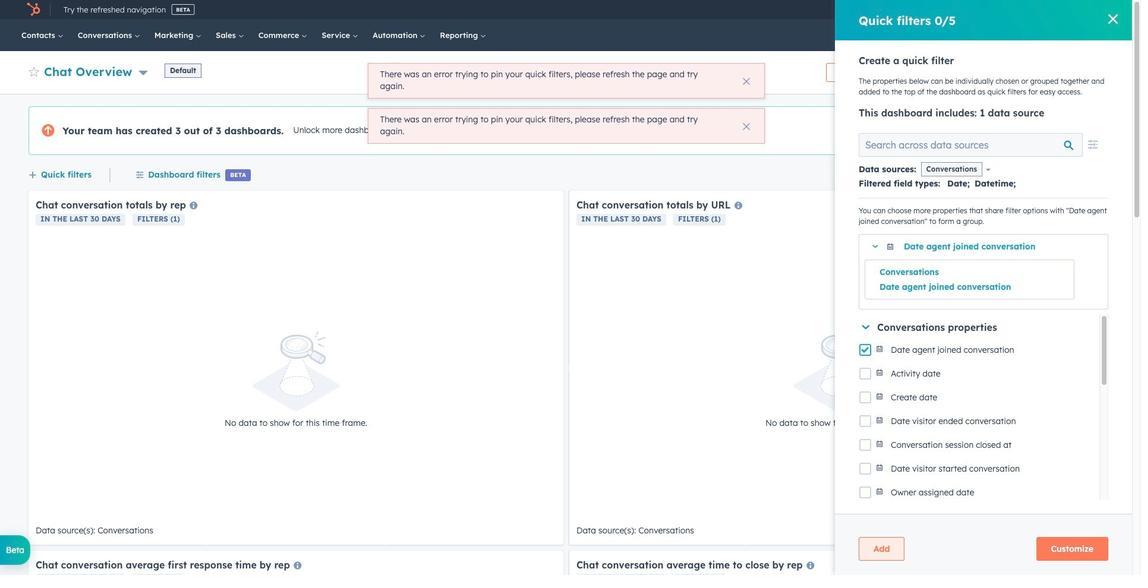 Task type: describe. For each thing, give the bounding box(es) containing it.
1 horizontal spatial caret image
[[873, 245, 878, 248]]

1 close image from the top
[[743, 78, 750, 85]]

Search across data sources search field
[[859, 133, 1083, 157]]

2 vertical spatial close image
[[743, 123, 750, 130]]

chat conversation average first response time by rep element
[[29, 551, 564, 576]]

marketplaces image
[[942, 5, 952, 16]]

chat conversation totals by rep element
[[29, 191, 564, 545]]



Task type: locate. For each thing, give the bounding box(es) containing it.
0 vertical spatial close image
[[1109, 14, 1118, 24]]

2 close image from the top
[[743, 123, 750, 130]]

caret image
[[873, 245, 878, 248], [862, 325, 870, 329]]

1 vertical spatial caret image
[[862, 325, 870, 329]]

chat conversation totals by url element
[[570, 191, 1105, 545]]

banner
[[29, 59, 1104, 82]]

close image
[[1109, 14, 1118, 24], [743, 78, 750, 85], [743, 123, 750, 130]]

alert
[[368, 63, 765, 99], [368, 63, 765, 99], [368, 108, 765, 144], [368, 108, 765, 144]]

row group
[[859, 315, 1100, 576]]

close image
[[743, 78, 750, 85], [743, 123, 750, 130]]

chat conversation average time to close by rep element
[[570, 551, 1105, 576]]

1 vertical spatial close image
[[743, 123, 750, 130]]

1 vertical spatial close image
[[743, 78, 750, 85]]

jer mill image
[[1031, 4, 1042, 15]]

Search HubSpot search field
[[957, 25, 1091, 45]]

0 vertical spatial caret image
[[873, 245, 878, 248]]

0 horizontal spatial caret image
[[862, 325, 870, 329]]

menu
[[855, 0, 1118, 19]]

0 vertical spatial close image
[[743, 78, 750, 85]]



Task type: vqa. For each thing, say whether or not it's contained in the screenshot.
Website inside the button
no



